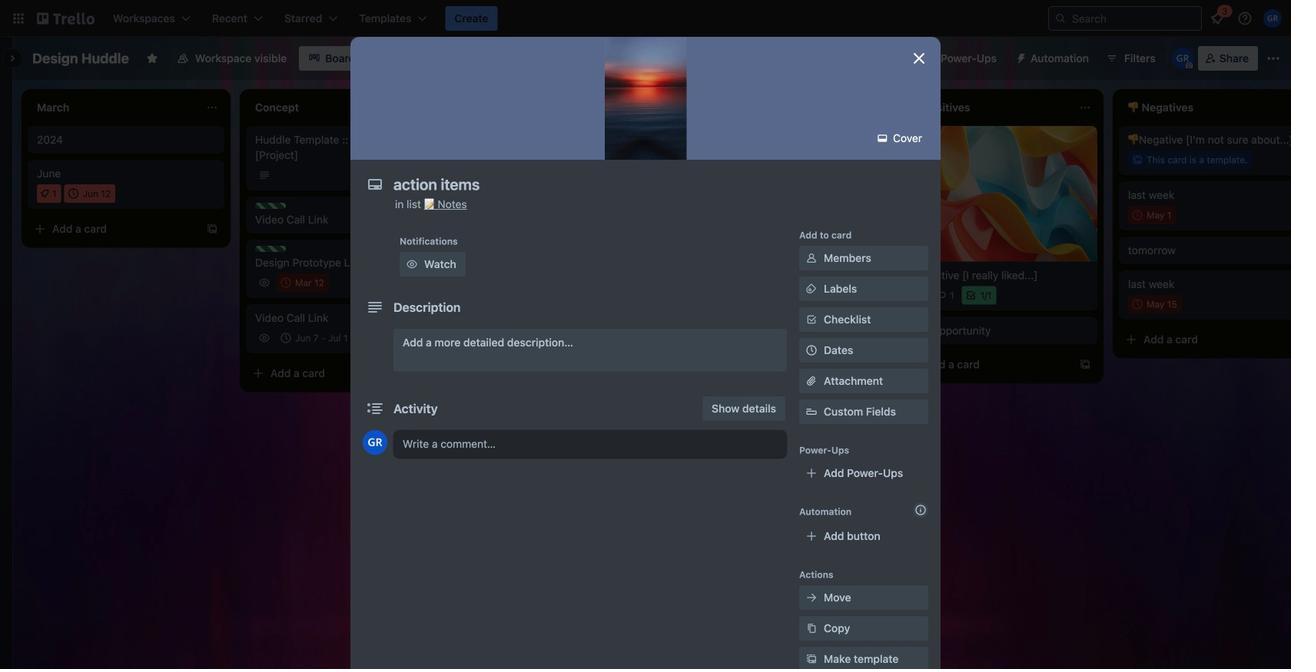 Task type: vqa. For each thing, say whether or not it's contained in the screenshot.
topmost Create from template… image
yes



Task type: locate. For each thing, give the bounding box(es) containing it.
None text field
[[386, 171, 893, 198]]

0 vertical spatial greg robinson (gregrobinson96) image
[[1264, 9, 1282, 28]]

0 vertical spatial greg robinson (gregrobinson96) image
[[1172, 48, 1194, 69]]

color: green, title: none image
[[255, 203, 286, 209], [255, 246, 286, 252]]

1 vertical spatial create from template… image
[[424, 367, 437, 380]]

sm image
[[875, 131, 890, 146], [404, 257, 420, 272], [804, 590, 819, 606], [804, 652, 819, 667]]

greg robinson (gregrobinson96) image
[[1172, 48, 1194, 69], [418, 329, 437, 347]]

1 vertical spatial color: green, title: none image
[[255, 246, 286, 252]]

create from template… image
[[206, 223, 218, 235], [424, 367, 437, 380]]

0 horizontal spatial greg robinson (gregrobinson96) image
[[418, 329, 437, 347]]

None checkbox
[[1128, 295, 1182, 314], [277, 329, 352, 347], [1128, 295, 1182, 314], [277, 329, 352, 347]]

1 color: green, title: none image from the top
[[255, 203, 286, 209]]

None checkbox
[[64, 184, 115, 203], [1128, 206, 1176, 224], [277, 274, 329, 292], [64, 184, 115, 203], [1128, 206, 1176, 224], [277, 274, 329, 292]]

show menu image
[[1266, 51, 1281, 66]]

0 vertical spatial color: green, title: none image
[[255, 203, 286, 209]]

2 color: green, title: none image from the top
[[255, 246, 286, 252]]

open information menu image
[[1238, 11, 1253, 26]]

greg robinson (gregrobinson96) image
[[1264, 9, 1282, 28], [363, 430, 387, 455]]

3 notifications image
[[1208, 9, 1227, 28]]

0 horizontal spatial create from template… image
[[206, 223, 218, 235]]

search image
[[1055, 12, 1067, 25]]

1 horizontal spatial create from template… image
[[424, 367, 437, 380]]

0 horizontal spatial greg robinson (gregrobinson96) image
[[363, 430, 387, 455]]

sm image
[[1009, 46, 1031, 68], [804, 251, 819, 266], [804, 281, 819, 297], [804, 621, 819, 636]]



Task type: describe. For each thing, give the bounding box(es) containing it.
1 vertical spatial greg robinson (gregrobinson96) image
[[363, 430, 387, 455]]

primary element
[[0, 0, 1291, 37]]

0 vertical spatial create from template… image
[[206, 223, 218, 235]]

1 horizontal spatial greg robinson (gregrobinson96) image
[[1264, 9, 1282, 28]]

1 vertical spatial greg robinson (gregrobinson96) image
[[418, 329, 437, 347]]

create from template… image
[[1079, 359, 1092, 371]]

Board name text field
[[25, 46, 137, 71]]

Search field
[[1067, 8, 1201, 29]]

close dialog image
[[910, 49, 929, 68]]

Write a comment text field
[[394, 430, 787, 458]]

star or unstar board image
[[146, 52, 158, 65]]

1 horizontal spatial greg robinson (gregrobinson96) image
[[1172, 48, 1194, 69]]



